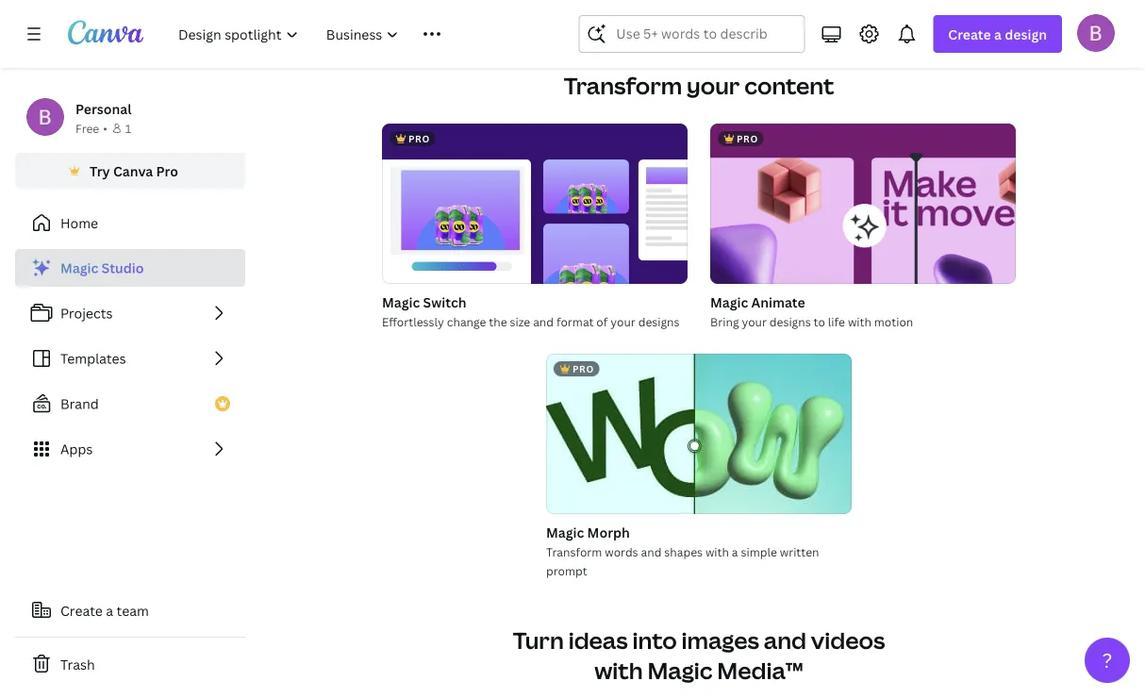 Task type: describe. For each thing, give the bounding box(es) containing it.
free
[[76, 120, 99, 136]]

trash
[[60, 656, 95, 673]]

and inside magic switch effortlessly change the size and format of your designs
[[533, 314, 554, 329]]

pro for morph
[[573, 362, 594, 375]]

brand link
[[15, 385, 245, 423]]

magic morph transform words and shapes with a simple written prompt
[[547, 523, 820, 579]]

motion
[[875, 314, 914, 329]]

projects link
[[15, 294, 245, 332]]

magic switch effortlessly change the size and format of your designs
[[382, 293, 680, 329]]

morph
[[588, 523, 630, 541]]

pro
[[156, 162, 178, 180]]

bring
[[711, 314, 740, 329]]

to
[[814, 314, 826, 329]]

magic for magic switch effortlessly change the size and format of your designs
[[382, 293, 420, 311]]

try canva pro
[[90, 162, 178, 180]]

magic morph image
[[547, 354, 852, 514]]

studio
[[102, 259, 144, 277]]

•
[[103, 120, 108, 136]]

pro group for magic animate
[[711, 124, 1017, 284]]

of
[[597, 314, 608, 329]]

designs inside magic switch effortlessly change the size and format of your designs
[[639, 314, 680, 329]]

into
[[633, 625, 677, 656]]

try
[[90, 162, 110, 180]]

with inside magic animate bring your designs to life with motion
[[848, 314, 872, 329]]

and for ideas
[[764, 625, 807, 656]]

written
[[780, 544, 820, 560]]

transform inside magic morph transform words and shapes with a simple written prompt
[[547, 544, 603, 560]]

with for media™
[[595, 656, 643, 686]]

create a design button
[[934, 15, 1063, 53]]

1
[[125, 120, 131, 136]]

transform your content
[[564, 70, 835, 101]]

images
[[682, 625, 760, 656]]

projects
[[60, 304, 113, 322]]

turn ideas into images and videos with magic media™
[[513, 625, 886, 686]]

magic switch image
[[382, 124, 688, 284]]

pro for animate
[[737, 132, 759, 145]]

apps link
[[15, 430, 245, 468]]

switch
[[423, 293, 467, 311]]

and for morph
[[641, 544, 662, 560]]

magic switch group
[[382, 124, 688, 331]]

turn
[[513, 625, 564, 656]]

pro group for magic morph
[[547, 354, 852, 514]]

magic for magic morph transform words and shapes with a simple written prompt
[[547, 523, 585, 541]]

brand
[[60, 395, 99, 413]]

animate
[[752, 293, 806, 311]]

shapes
[[665, 544, 703, 560]]

magic animate bring your designs to life with motion
[[711, 293, 914, 329]]

create for create a design
[[949, 25, 992, 43]]

? button
[[1085, 638, 1131, 683]]



Task type: locate. For each thing, give the bounding box(es) containing it.
home
[[60, 214, 98, 232]]

transform
[[564, 70, 683, 101], [547, 544, 603, 560]]

team
[[117, 602, 149, 620]]

create
[[949, 25, 992, 43], [60, 602, 103, 620]]

design
[[1006, 25, 1048, 43]]

try canva pro button
[[15, 153, 245, 189]]

and inside turn ideas into images and videos with magic media™
[[764, 625, 807, 656]]

1 designs from the left
[[639, 314, 680, 329]]

create inside create a team button
[[60, 602, 103, 620]]

list
[[15, 249, 245, 468]]

magic animate group
[[711, 124, 1017, 331]]

pro group for magic switch
[[382, 124, 688, 284]]

pro group
[[382, 124, 688, 284], [711, 124, 1017, 284], [547, 354, 852, 514]]

0 vertical spatial with
[[848, 314, 872, 329]]

your inside magic switch effortlessly change the size and format of your designs
[[611, 314, 636, 329]]

ideas
[[569, 625, 628, 656]]

apps
[[60, 440, 93, 458]]

create a team button
[[15, 592, 245, 630]]

format
[[557, 314, 594, 329]]

0 horizontal spatial a
[[106, 602, 113, 620]]

a
[[995, 25, 1002, 43], [732, 544, 739, 560], [106, 602, 113, 620]]

2 horizontal spatial pro
[[737, 132, 759, 145]]

home link
[[15, 204, 245, 242]]

templates link
[[15, 340, 245, 378]]

pro inside magic switch group
[[409, 132, 430, 145]]

2 vertical spatial and
[[764, 625, 807, 656]]

designs
[[639, 314, 680, 329], [770, 314, 811, 329]]

top level navigation element
[[166, 15, 534, 53], [166, 15, 534, 53]]

prompt
[[547, 563, 588, 579]]

0 vertical spatial a
[[995, 25, 1002, 43]]

1 horizontal spatial designs
[[770, 314, 811, 329]]

a left team
[[106, 602, 113, 620]]

magic up effortlessly
[[382, 293, 420, 311]]

create left team
[[60, 602, 103, 620]]

1 horizontal spatial with
[[706, 544, 730, 560]]

magic inside magic morph transform words and shapes with a simple written prompt
[[547, 523, 585, 541]]

templates
[[60, 350, 126, 368]]

create left design
[[949, 25, 992, 43]]

with inside turn ideas into images and videos with magic media™
[[595, 656, 643, 686]]

None search field
[[579, 15, 805, 53]]

magic inside magic switch effortlessly change the size and format of your designs
[[382, 293, 420, 311]]

0 vertical spatial create
[[949, 25, 992, 43]]

bob builder image
[[1078, 14, 1116, 52]]

and right words
[[641, 544, 662, 560]]

with inside magic morph transform words and shapes with a simple written prompt
[[706, 544, 730, 560]]

effortlessly
[[382, 314, 444, 329]]

trash link
[[15, 646, 245, 683]]

magic left studio
[[60, 259, 98, 277]]

change
[[447, 314, 487, 329]]

a left simple
[[732, 544, 739, 560]]

0 vertical spatial and
[[533, 314, 554, 329]]

magic studio link
[[15, 249, 245, 287]]

designs right the of on the right top
[[639, 314, 680, 329]]

content
[[745, 70, 835, 101]]

magic for magic studio
[[60, 259, 98, 277]]

and left videos
[[764, 625, 807, 656]]

media™
[[718, 656, 804, 686]]

0 horizontal spatial pro
[[409, 132, 430, 145]]

magic
[[60, 259, 98, 277], [382, 293, 420, 311], [711, 293, 749, 311], [547, 523, 585, 541], [648, 656, 713, 686]]

simple
[[741, 544, 778, 560]]

magic studio
[[60, 259, 144, 277]]

your inside magic animate bring your designs to life with motion
[[742, 314, 767, 329]]

create for create a team
[[60, 602, 103, 620]]

free •
[[76, 120, 108, 136]]

magic left media™
[[648, 656, 713, 686]]

the
[[489, 314, 507, 329]]

transform up prompt
[[547, 544, 603, 560]]

designs down animate
[[770, 314, 811, 329]]

magic up prompt
[[547, 523, 585, 541]]

1 horizontal spatial create
[[949, 25, 992, 43]]

a inside dropdown button
[[995, 25, 1002, 43]]

personal
[[76, 100, 132, 118]]

magic up bring
[[711, 293, 749, 311]]

pro for switch
[[409, 132, 430, 145]]

and right the size at the top left of the page
[[533, 314, 554, 329]]

your
[[687, 70, 740, 101], [611, 314, 636, 329], [742, 314, 767, 329]]

0 horizontal spatial and
[[533, 314, 554, 329]]

pro inside the magic morph group
[[573, 362, 594, 375]]

0 horizontal spatial your
[[611, 314, 636, 329]]

0 horizontal spatial create
[[60, 602, 103, 620]]

create a design
[[949, 25, 1048, 43]]

with
[[848, 314, 872, 329], [706, 544, 730, 560], [595, 656, 643, 686]]

designs inside magic animate bring your designs to life with motion
[[770, 314, 811, 329]]

magic inside magic animate bring your designs to life with motion
[[711, 293, 749, 311]]

and
[[533, 314, 554, 329], [641, 544, 662, 560], [764, 625, 807, 656]]

with right shapes
[[706, 544, 730, 560]]

transform down search search field
[[564, 70, 683, 101]]

1 vertical spatial a
[[732, 544, 739, 560]]

1 vertical spatial with
[[706, 544, 730, 560]]

pro inside magic animate group
[[737, 132, 759, 145]]

with right turn
[[595, 656, 643, 686]]

and inside magic morph transform words and shapes with a simple written prompt
[[641, 544, 662, 560]]

create a team
[[60, 602, 149, 620]]

create inside the "create a design" dropdown button
[[949, 25, 992, 43]]

1 vertical spatial and
[[641, 544, 662, 560]]

2 vertical spatial a
[[106, 602, 113, 620]]

1 horizontal spatial your
[[687, 70, 740, 101]]

1 vertical spatial transform
[[547, 544, 603, 560]]

magic for magic animate bring your designs to life with motion
[[711, 293, 749, 311]]

2 vertical spatial with
[[595, 656, 643, 686]]

2 horizontal spatial a
[[995, 25, 1002, 43]]

videos
[[812, 625, 886, 656]]

2 horizontal spatial with
[[848, 314, 872, 329]]

1 horizontal spatial and
[[641, 544, 662, 560]]

a for design
[[995, 25, 1002, 43]]

0 horizontal spatial designs
[[639, 314, 680, 329]]

magic inside turn ideas into images and videos with magic media™
[[648, 656, 713, 686]]

with for simple
[[706, 544, 730, 560]]

magic morph group
[[547, 354, 852, 580]]

pro
[[409, 132, 430, 145], [737, 132, 759, 145], [573, 362, 594, 375]]

0 vertical spatial transform
[[564, 70, 683, 101]]

with right life
[[848, 314, 872, 329]]

your down search search field
[[687, 70, 740, 101]]

magic animate image
[[711, 124, 1017, 284]]

Search search field
[[617, 16, 768, 52]]

0 horizontal spatial with
[[595, 656, 643, 686]]

a left design
[[995, 25, 1002, 43]]

2 horizontal spatial and
[[764, 625, 807, 656]]

a for team
[[106, 602, 113, 620]]

2 designs from the left
[[770, 314, 811, 329]]

list containing magic studio
[[15, 249, 245, 468]]

1 horizontal spatial pro
[[573, 362, 594, 375]]

life
[[829, 314, 846, 329]]

?
[[1103, 647, 1113, 674]]

a inside button
[[106, 602, 113, 620]]

a inside magic morph transform words and shapes with a simple written prompt
[[732, 544, 739, 560]]

size
[[510, 314, 531, 329]]

words
[[605, 544, 639, 560]]

1 vertical spatial create
[[60, 602, 103, 620]]

canva
[[113, 162, 153, 180]]

1 horizontal spatial a
[[732, 544, 739, 560]]

your right the of on the right top
[[611, 314, 636, 329]]

2 horizontal spatial your
[[742, 314, 767, 329]]

your right bring
[[742, 314, 767, 329]]



Task type: vqa. For each thing, say whether or not it's contained in the screenshot.


